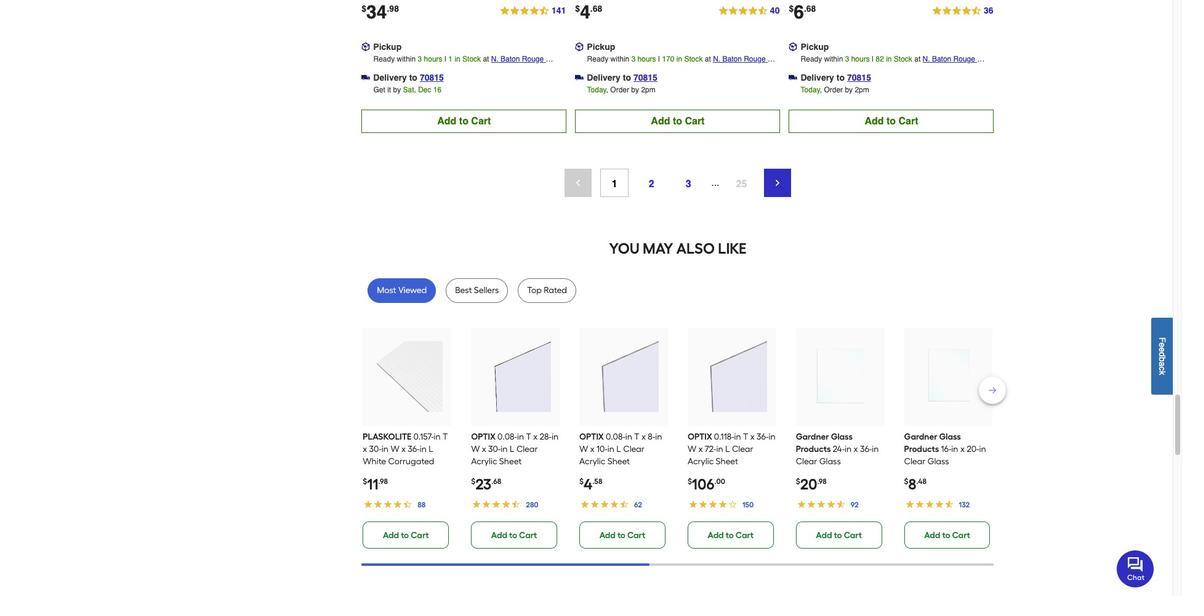 Task type: describe. For each thing, give the bounding box(es) containing it.
acrylic for 23
[[471, 456, 497, 467]]

truck filled image for ready within 3 hours | 170 in stock at n. baton rouge lowe's
[[576, 73, 584, 82]]

add to cart link for 20
[[796, 522, 883, 549]]

gardner for 20
[[796, 432, 830, 442]]

0.118-
[[715, 432, 735, 442]]

glass up 24-
[[831, 432, 853, 442]]

clear for 4
[[624, 444, 645, 454]]

0.08-in t x 8-in w x 10-in l clear acrylic sheet
[[580, 432, 662, 467]]

cart for 8
[[953, 530, 971, 541]]

also
[[677, 239, 715, 257]]

hours for 170
[[638, 55, 656, 63]]

at for 170
[[705, 55, 711, 63]]

3 for 1
[[418, 55, 422, 63]]

23
[[476, 475, 492, 493]]

3 for 82
[[846, 55, 850, 63]]

8
[[909, 475, 917, 493]]

to inside 11 'list item'
[[401, 530, 409, 541]]

glass inside 16-in x 20-in clear glass
[[928, 456, 950, 467]]

add for 23
[[491, 530, 508, 541]]

n. baton rouge lowe's button for ready within 3 hours | 82 in stock at n. baton rouge lowe's
[[923, 53, 995, 76]]

f e e d b a c k
[[1158, 337, 1168, 375]]

add to cart down ready within 3 hours | 170 in stock at n. baton rouge lowe's
[[651, 116, 705, 127]]

36- inside 0.157-in t x 30-in w x 36-in l white corrugated plastic sheet
[[408, 444, 420, 454]]

l for 4
[[617, 444, 622, 454]]

170
[[663, 55, 675, 63]]

baton for ready within 3 hours | 82 in stock at n. baton rouge lowe's
[[933, 55, 952, 63]]

gardner glass products for 20
[[796, 432, 853, 454]]

ready within 3 hours | 82 in stock at n. baton rouge lowe's
[[801, 55, 978, 76]]

t for 4
[[635, 432, 640, 442]]

0.08-in t x 28-in w x 30-in l clear acrylic sheet
[[471, 432, 559, 467]]

$ 106 .00
[[688, 475, 726, 493]]

sheet for 23
[[500, 456, 522, 467]]

$ for 23
[[471, 477, 476, 486]]

106
[[692, 475, 715, 493]]

ready within 3 hours | 1 in stock at n. baton rouge lowe's
[[374, 55, 546, 76]]

| for 1
[[445, 55, 447, 63]]

4.5 stars image for 34
[[500, 3, 567, 18]]

w for 4
[[580, 444, 588, 454]]

$ inside $ 34 .98
[[362, 3, 367, 13]]

0.157-in t x 30-in w x 36-in l white corrugated plastic sheet
[[363, 432, 448, 479]]

82
[[876, 55, 885, 63]]

truck filled image for ready within 3 hours | 82 in stock at n. baton rouge lowe's
[[789, 73, 798, 82]]

actual price $6.68 element
[[789, 1, 816, 23]]

within for ready within 3 hours | 82 in stock at n. baton rouge lowe's
[[825, 55, 844, 63]]

3 add to cart button from the left
[[789, 109, 995, 133]]

add for 20
[[816, 530, 833, 541]]

pickup image
[[362, 42, 370, 51]]

40 button
[[718, 3, 781, 18]]

most
[[377, 285, 396, 295]]

white
[[363, 456, 386, 467]]

to inside 106 list item
[[726, 530, 734, 541]]

l for 11
[[429, 444, 434, 454]]

best
[[455, 285, 472, 295]]

like
[[719, 239, 747, 257]]

2pm for 82
[[855, 85, 870, 94]]

n. baton rouge lowe's button for ready within 3 hours | 170 in stock at n. baton rouge lowe's
[[713, 53, 781, 76]]

16
[[434, 85, 442, 94]]

w for 11
[[391, 444, 400, 454]]

a
[[1158, 362, 1168, 366]]

$ 4 .68
[[576, 1, 603, 23]]

add down 16
[[438, 116, 457, 127]]

3 link
[[675, 169, 703, 197]]

$ 23 .68
[[471, 475, 502, 493]]

$ for 11
[[363, 477, 367, 486]]

34
[[367, 1, 387, 23]]

x left the 10-
[[591, 444, 595, 454]]

t for 106
[[744, 432, 749, 442]]

optix for 106
[[688, 432, 713, 442]]

16-
[[942, 444, 952, 454]]

n. for 1
[[491, 55, 499, 63]]

x up corrugated
[[402, 444, 406, 454]]

plastic
[[363, 469, 389, 479]]

hours for 1
[[424, 55, 443, 63]]

40
[[771, 5, 780, 15]]

| for 170
[[659, 55, 660, 63]]

add to cart link for 8
[[905, 522, 991, 549]]

4 for $ 4 .58
[[584, 475, 593, 493]]

add for 106
[[708, 530, 724, 541]]

.48
[[917, 477, 927, 486]]

sat,
[[403, 85, 416, 94]]

0.08- for 23
[[498, 432, 517, 442]]

x inside 16-in x 20-in clear glass
[[961, 444, 965, 454]]

to inside 4 list item
[[618, 530, 626, 541]]

t for 23
[[526, 432, 532, 442]]

$ 4 .58
[[580, 475, 603, 493]]

x left '28-'
[[534, 432, 538, 442]]

clear for 106
[[732, 444, 754, 454]]

delivery for ready within 3 hours | 82 in stock at n. baton rouge lowe's
[[801, 72, 835, 82]]

4.5 stars image for 4
[[718, 3, 781, 18]]

delivery to 70815 for ready within 3 hours | 82 in stock at n. baton rouge lowe's
[[801, 72, 872, 82]]

today for ready within 3 hours | 82 in stock at n. baton rouge lowe's
[[801, 85, 821, 94]]

25 link
[[729, 169, 756, 196]]

2 link
[[638, 169, 666, 197]]

.68 for 6
[[804, 3, 816, 13]]

n. for 170
[[713, 55, 721, 63]]

ready within 3 hours | 170 in stock at n. baton rouge lowe's
[[587, 55, 768, 76]]

today , order by 2pm for ready within 3 hours | 82 in stock at n. baton rouge lowe's
[[801, 85, 870, 94]]

add to cart link for 23
[[471, 522, 558, 549]]

clear inside 16-in x 20-in clear glass
[[905, 456, 926, 467]]

, for ready within 3 hours | 170 in stock at n. baton rouge lowe's
[[607, 85, 609, 94]]

add to cart link for 4
[[580, 522, 666, 549]]

viewed
[[399, 285, 427, 295]]

30- inside 0.157-in t x 30-in w x 36-in l white corrugated plastic sheet
[[369, 444, 382, 454]]

get it by sat, dec 16
[[374, 85, 442, 94]]

1 link
[[601, 169, 629, 197]]

x right '0.118-'
[[751, 432, 755, 442]]

20-
[[967, 444, 980, 454]]

$ for 4
[[580, 477, 584, 486]]

1 inside the "ready within 3 hours | 1 in stock at n. baton rouge lowe's"
[[449, 55, 453, 63]]

add to cart for 8
[[925, 530, 971, 541]]

gardner for 8
[[905, 432, 938, 442]]

.98 inside $ 34 .98
[[387, 3, 399, 13]]

rouge for ready within 3 hours | 1 in stock at n. baton rouge lowe's
[[522, 55, 544, 63]]

glass up 16-
[[940, 432, 962, 442]]

k
[[1158, 371, 1168, 375]]

6
[[794, 1, 804, 23]]

$ 20 .98
[[796, 475, 827, 493]]

get
[[374, 85, 386, 94]]

l for 23
[[510, 444, 515, 454]]

rated
[[544, 285, 567, 295]]

best sellers
[[455, 285, 499, 295]]

2 e from the top
[[1158, 347, 1168, 352]]

$ 8 .48
[[905, 475, 927, 493]]

clear for 23
[[517, 444, 538, 454]]

ready for ready within 3 hours | 1 in stock at n. baton rouge lowe's
[[374, 55, 395, 63]]

clear inside 24-in x 36-in clear glass
[[796, 456, 818, 467]]

add to cart down 16
[[438, 116, 491, 127]]

11 list item
[[363, 328, 452, 549]]

1 e from the top
[[1158, 342, 1168, 347]]

w for 106
[[688, 444, 697, 454]]

top
[[528, 285, 542, 295]]

cart for 11
[[411, 530, 429, 541]]

sellers
[[474, 285, 499, 295]]

70815 button for 170
[[634, 71, 658, 84]]

8-
[[648, 432, 656, 442]]

141 button
[[500, 3, 567, 18]]

2 add to cart button from the left
[[576, 109, 781, 133]]

stock for 1
[[463, 55, 481, 63]]

products for 8
[[905, 444, 940, 454]]

to inside 20 list item
[[834, 530, 843, 541]]

add down ready within 3 hours | 170 in stock at n. baton rouge lowe's
[[651, 116, 671, 127]]

delivery to 70815 for ready within 3 hours | 1 in stock at n. baton rouge lowe's
[[374, 72, 444, 82]]

sheet inside 0.157-in t x 30-in w x 36-in l white corrugated plastic sheet
[[391, 469, 413, 479]]

to inside 23 list item
[[509, 530, 517, 541]]

.58
[[593, 477, 603, 486]]

add down ready within 3 hours | 82 in stock at n. baton rouge lowe's
[[865, 116, 884, 127]]

in inside the "ready within 3 hours | 1 in stock at n. baton rouge lowe's"
[[455, 55, 461, 63]]

106 list item
[[688, 328, 777, 549]]

c
[[1158, 366, 1168, 371]]

corrugated
[[388, 456, 435, 467]]

optix for 23
[[471, 432, 496, 442]]

141
[[552, 5, 566, 15]]

23 list item
[[471, 328, 560, 549]]

acrylic for 106
[[688, 456, 714, 467]]

$ for 8
[[905, 477, 909, 486]]

you may also like
[[609, 239, 747, 257]]

n. baton rouge lowe's button for ready within 3 hours | 1 in stock at n. baton rouge lowe's
[[491, 53, 567, 76]]

pickup image for ready within 3 hours | 170 in stock at n. baton rouge lowe's
[[576, 42, 584, 51]]

optix for 4
[[580, 432, 604, 442]]

20
[[801, 475, 818, 493]]

optix 0.08-in t x 28-in w x 30-in l clear acrylic sheet image
[[480, 341, 551, 412]]

truck filled image
[[362, 73, 370, 82]]

$ 11 .98
[[363, 475, 388, 493]]

f
[[1158, 337, 1168, 342]]

4.5 stars image for 6
[[932, 3, 995, 18]]

70815 button for 1
[[420, 71, 444, 84]]

x up white
[[363, 444, 367, 454]]

$ 6 .68
[[789, 1, 816, 23]]



Task type: vqa. For each thing, say whether or not it's contained in the screenshot.
first 2pm from left
yes



Task type: locate. For each thing, give the bounding box(es) containing it.
2 horizontal spatial |
[[872, 55, 874, 63]]

2 n. from the left
[[713, 55, 721, 63]]

0 horizontal spatial acrylic
[[471, 456, 497, 467]]

l inside "0.118-in t x 36-in w x 72-in l clear acrylic sheet"
[[726, 444, 730, 454]]

4.5 stars image containing 36
[[932, 3, 995, 18]]

optix 0.118-in t x 36-in w x 72-in l clear acrylic sheet image
[[697, 341, 768, 412]]

4 w from the left
[[688, 444, 697, 454]]

$ inside $ 106 .00
[[688, 477, 692, 486]]

3 hours from the left
[[852, 55, 870, 63]]

t inside 0.08-in t x 28-in w x 30-in l clear acrylic sheet
[[526, 432, 532, 442]]

rouge inside the "ready within 3 hours | 1 in stock at n. baton rouge lowe's"
[[522, 55, 544, 63]]

1 delivery from the left
[[374, 72, 407, 82]]

baton for ready within 3 hours | 170 in stock at n. baton rouge lowe's
[[723, 55, 742, 63]]

$ down 24-in x 36-in clear glass
[[796, 477, 801, 486]]

3 w from the left
[[580, 444, 588, 454]]

w inside 0.157-in t x 30-in w x 36-in l white corrugated plastic sheet
[[391, 444, 400, 454]]

3 lowe's from the left
[[923, 67, 946, 76]]

w left the 10-
[[580, 444, 588, 454]]

lowe's inside the "ready within 3 hours | 1 in stock at n. baton rouge lowe's"
[[491, 67, 514, 76]]

3 inside ready within 3 hours | 82 in stock at n. baton rouge lowe's
[[846, 55, 850, 63]]

1
[[449, 55, 453, 63], [612, 178, 618, 190]]

$ left .00
[[688, 477, 692, 486]]

plaskolite 0.157-in t x 30-in w x 36-in l white corrugated plastic sheet image
[[372, 341, 443, 412]]

add to cart button down 16
[[362, 109, 567, 133]]

1 horizontal spatial n. baton rouge lowe's button
[[713, 53, 781, 76]]

gardner glass products
[[796, 432, 853, 454], [905, 432, 962, 454]]

4.5 stars image containing 141
[[500, 3, 567, 18]]

1 horizontal spatial stock
[[685, 55, 703, 63]]

1 horizontal spatial ready
[[587, 55, 609, 63]]

1 today from the left
[[587, 85, 607, 94]]

2 horizontal spatial baton
[[933, 55, 952, 63]]

products inside 20 list item
[[796, 444, 831, 454]]

1 horizontal spatial 30-
[[489, 444, 501, 454]]

6 add to cart link from the left
[[905, 522, 991, 549]]

16-in x 20-in clear glass
[[905, 444, 987, 467]]

gardner glass products inside 20 list item
[[796, 432, 853, 454]]

1 n. from the left
[[491, 55, 499, 63]]

1 rouge from the left
[[522, 55, 544, 63]]

0 horizontal spatial pickup
[[374, 42, 402, 52]]

top rated
[[528, 285, 567, 295]]

gardner glass products 16-in x 20-in clear glass image
[[914, 341, 984, 412]]

1 horizontal spatial lowe's
[[713, 67, 736, 76]]

pickup down $ 4 .68 at the top of page
[[587, 42, 616, 52]]

3 add to cart link from the left
[[580, 522, 666, 549]]

by down ready within 3 hours | 82 in stock at n. baton rouge lowe's
[[845, 85, 853, 94]]

2 horizontal spatial delivery
[[801, 72, 835, 82]]

gardner glass products inside 8 list item
[[905, 432, 962, 454]]

$ for 20
[[796, 477, 801, 486]]

add to cart link for 106
[[688, 522, 774, 549]]

0 horizontal spatial 36-
[[408, 444, 420, 454]]

stock for 82
[[894, 55, 913, 63]]

0 horizontal spatial 1
[[449, 55, 453, 63]]

1 hours from the left
[[424, 55, 443, 63]]

arrow left image
[[574, 178, 584, 188]]

4 for $ 4 .68
[[580, 1, 591, 23]]

2 horizontal spatial 70815
[[848, 72, 872, 82]]

add to cart link inside 8 list item
[[905, 522, 991, 549]]

add to cart link inside 4 list item
[[580, 522, 666, 549]]

within up "get it by sat, dec 16"
[[397, 55, 416, 63]]

2pm down ready within 3 hours | 82 in stock at n. baton rouge lowe's
[[855, 85, 870, 94]]

2 baton from the left
[[723, 55, 742, 63]]

0.08- inside 0.08-in t x 28-in w x 30-in l clear acrylic sheet
[[498, 432, 517, 442]]

add down $ 106 .00
[[708, 530, 724, 541]]

2 by from the left
[[632, 85, 639, 94]]

0 horizontal spatial gardner
[[796, 432, 830, 442]]

stock for 170
[[685, 55, 703, 63]]

3 stock from the left
[[894, 55, 913, 63]]

24-
[[833, 444, 845, 454]]

0 horizontal spatial products
[[796, 444, 831, 454]]

2pm down ready within 3 hours | 170 in stock at n. baton rouge lowe's
[[642, 85, 656, 94]]

hours
[[424, 55, 443, 63], [638, 55, 656, 63], [852, 55, 870, 63]]

3 left 170
[[632, 55, 636, 63]]

1 add to cart button from the left
[[362, 109, 567, 133]]

e
[[1158, 342, 1168, 347], [1158, 347, 1168, 352]]

1 w from the left
[[391, 444, 400, 454]]

3 delivery to 70815 from the left
[[801, 72, 872, 82]]

2 horizontal spatial pickup
[[801, 42, 829, 52]]

cart inside 4 list item
[[628, 530, 646, 541]]

2 horizontal spatial rouge
[[954, 55, 976, 63]]

0 horizontal spatial order
[[611, 85, 630, 94]]

4 add to cart link from the left
[[688, 522, 774, 549]]

at for 1
[[483, 55, 489, 63]]

add to cart button down ready within 3 hours | 170 in stock at n. baton rouge lowe's
[[576, 109, 781, 133]]

36- inside "0.118-in t x 36-in w x 72-in l clear acrylic sheet"
[[757, 432, 769, 442]]

0 horizontal spatial delivery
[[374, 72, 407, 82]]

x inside 24-in x 36-in clear glass
[[854, 444, 858, 454]]

| inside ready within 3 hours | 170 in stock at n. baton rouge lowe's
[[659, 55, 660, 63]]

1 vertical spatial 4
[[584, 475, 593, 493]]

$ inside $ 23 .68
[[471, 477, 476, 486]]

t inside 0.157-in t x 30-in w x 36-in l white corrugated plastic sheet
[[443, 432, 448, 442]]

$ inside the $ 20 .98
[[796, 477, 801, 486]]

$ 34 .98
[[362, 1, 399, 23]]

clear
[[517, 444, 538, 454], [624, 444, 645, 454], [732, 444, 754, 454], [796, 456, 818, 467], [905, 456, 926, 467]]

2 horizontal spatial optix
[[688, 432, 713, 442]]

glass down 16-
[[928, 456, 950, 467]]

4 down 0.08-in t x 8-in w x 10-in l clear acrylic sheet
[[584, 475, 593, 493]]

sheet inside "0.118-in t x 36-in w x 72-in l clear acrylic sheet"
[[716, 456, 739, 467]]

1 pickup image from the left
[[576, 42, 584, 51]]

3 n. baton rouge lowe's button from the left
[[923, 53, 995, 76]]

1 horizontal spatial hours
[[638, 55, 656, 63]]

within inside ready within 3 hours | 170 in stock at n. baton rouge lowe's
[[611, 55, 630, 63]]

2 within from the left
[[611, 55, 630, 63]]

2 pickup image from the left
[[789, 42, 798, 51]]

1 delivery to 70815 from the left
[[374, 72, 444, 82]]

sheet down the 10-
[[608, 456, 630, 467]]

$ left the .58
[[580, 477, 584, 486]]

acrylic inside 0.08-in t x 8-in w x 10-in l clear acrylic sheet
[[580, 456, 606, 467]]

2 30- from the left
[[489, 444, 501, 454]]

.98 for 20
[[818, 477, 827, 486]]

3 left the ...
[[686, 178, 692, 190]]

2 horizontal spatial 4.5 stars image
[[932, 3, 995, 18]]

1 horizontal spatial truck filled image
[[789, 73, 798, 82]]

1 horizontal spatial gardner glass products
[[905, 432, 962, 454]]

glass down 24-
[[820, 456, 841, 467]]

3 4.5 stars image from the left
[[932, 3, 995, 18]]

1 horizontal spatial add to cart button
[[576, 109, 781, 133]]

1 horizontal spatial n.
[[713, 55, 721, 63]]

1 horizontal spatial at
[[705, 55, 711, 63]]

0 horizontal spatial stock
[[463, 55, 481, 63]]

order for ready within 3 hours | 82 in stock at n. baton rouge lowe's
[[825, 85, 843, 94]]

within for ready within 3 hours | 170 in stock at n. baton rouge lowe's
[[611, 55, 630, 63]]

gardner
[[796, 432, 830, 442], [905, 432, 938, 442]]

2 add to cart link from the left
[[471, 522, 558, 549]]

add to cart down ready within 3 hours | 82 in stock at n. baton rouge lowe's
[[865, 116, 919, 127]]

| inside the "ready within 3 hours | 1 in stock at n. baton rouge lowe's"
[[445, 55, 447, 63]]

36
[[984, 5, 994, 15]]

add
[[438, 116, 457, 127], [651, 116, 671, 127], [865, 116, 884, 127], [383, 530, 399, 541], [491, 530, 508, 541], [600, 530, 616, 541], [708, 530, 724, 541], [816, 530, 833, 541], [925, 530, 941, 541]]

w
[[391, 444, 400, 454], [471, 444, 480, 454], [580, 444, 588, 454], [688, 444, 697, 454]]

pickup down $ 6 .68
[[801, 42, 829, 52]]

1 vertical spatial 1
[[612, 178, 618, 190]]

sheet inside 0.08-in t x 28-in w x 30-in l clear acrylic sheet
[[500, 456, 522, 467]]

0 horizontal spatial within
[[397, 55, 416, 63]]

rouge for ready within 3 hours | 170 in stock at n. baton rouge lowe's
[[744, 55, 766, 63]]

70815 for 1
[[420, 72, 444, 82]]

2
[[649, 178, 655, 190]]

3 left 82
[[846, 55, 850, 63]]

2 truck filled image from the left
[[789, 73, 798, 82]]

n. inside ready within 3 hours | 82 in stock at n. baton rouge lowe's
[[923, 55, 931, 63]]

3 n. from the left
[[923, 55, 931, 63]]

0 vertical spatial 4
[[580, 1, 591, 23]]

0 horizontal spatial 30-
[[369, 444, 382, 454]]

pickup
[[374, 42, 402, 52], [587, 42, 616, 52], [801, 42, 829, 52]]

2 horizontal spatial .68
[[804, 3, 816, 13]]

t left 8-
[[635, 432, 640, 442]]

...
[[712, 177, 720, 188]]

at inside ready within 3 hours | 170 in stock at n. baton rouge lowe's
[[705, 55, 711, 63]]

0 horizontal spatial 4.5 stars image
[[500, 3, 567, 18]]

gardner inside 20 list item
[[796, 432, 830, 442]]

gardner glass products 24-in x 36-in clear glass image
[[805, 341, 876, 412]]

2 horizontal spatial 70815 button
[[848, 71, 872, 84]]

30- inside 0.08-in t x 28-in w x 30-in l clear acrylic sheet
[[489, 444, 501, 454]]

2 order from the left
[[825, 85, 843, 94]]

1 lowe's from the left
[[491, 67, 514, 76]]

1 n. baton rouge lowe's button from the left
[[491, 53, 567, 76]]

add to cart link inside 11 'list item'
[[363, 522, 449, 549]]

add to cart for 106
[[708, 530, 754, 541]]

2 horizontal spatial acrylic
[[688, 456, 714, 467]]

cart for 23
[[519, 530, 537, 541]]

within inside the "ready within 3 hours | 1 in stock at n. baton rouge lowe's"
[[397, 55, 416, 63]]

n. baton rouge lowe's button
[[491, 53, 567, 76], [713, 53, 781, 76], [923, 53, 995, 76]]

0 horizontal spatial .68
[[492, 477, 502, 486]]

cart inside 106 list item
[[736, 530, 754, 541]]

1 add to cart link from the left
[[363, 522, 449, 549]]

today
[[587, 85, 607, 94], [801, 85, 821, 94]]

3 acrylic from the left
[[688, 456, 714, 467]]

.00
[[715, 477, 726, 486]]

ready inside ready within 3 hours | 170 in stock at n. baton rouge lowe's
[[587, 55, 609, 63]]

add inside 4 list item
[[600, 530, 616, 541]]

0 horizontal spatial lowe's
[[491, 67, 514, 76]]

b
[[1158, 357, 1168, 362]]

by for ready within 3 hours | 170 in stock at n. baton rouge lowe's
[[632, 85, 639, 94]]

1 t from the left
[[443, 432, 448, 442]]

w inside 0.08-in t x 8-in w x 10-in l clear acrylic sheet
[[580, 444, 588, 454]]

delivery
[[374, 72, 407, 82], [587, 72, 621, 82], [801, 72, 835, 82]]

3 at from the left
[[915, 55, 921, 63]]

24-in x 36-in clear glass
[[796, 444, 879, 467]]

add to cart
[[438, 116, 491, 127], [651, 116, 705, 127], [865, 116, 919, 127], [383, 530, 429, 541], [491, 530, 537, 541], [600, 530, 646, 541], [708, 530, 754, 541], [816, 530, 862, 541], [925, 530, 971, 541]]

rouge for ready within 3 hours | 82 in stock at n. baton rouge lowe's
[[954, 55, 976, 63]]

w inside "0.118-in t x 36-in w x 72-in l clear acrylic sheet"
[[688, 444, 697, 454]]

1 horizontal spatial .68
[[591, 3, 603, 13]]

0 horizontal spatial optix
[[471, 432, 496, 442]]

add to cart inside 8 list item
[[925, 530, 971, 541]]

1 within from the left
[[397, 55, 416, 63]]

add to cart button
[[362, 109, 567, 133], [576, 109, 781, 133], [789, 109, 995, 133]]

baton
[[501, 55, 520, 63], [723, 55, 742, 63], [933, 55, 952, 63]]

gardner glass products for 8
[[905, 432, 962, 454]]

11
[[367, 475, 379, 493]]

0 horizontal spatial ready
[[374, 55, 395, 63]]

1 horizontal spatial rouge
[[744, 55, 766, 63]]

l inside 0.08-in t x 8-in w x 10-in l clear acrylic sheet
[[617, 444, 622, 454]]

2 today , order by 2pm from the left
[[801, 85, 870, 94]]

.68 inside $ 4 .68
[[591, 3, 603, 13]]

2 ready from the left
[[587, 55, 609, 63]]

.98 inside the $ 20 .98
[[818, 477, 827, 486]]

w left 72-
[[688, 444, 697, 454]]

0 horizontal spatial 70815 button
[[420, 71, 444, 84]]

$ down 0.08-in t x 28-in w x 30-in l clear acrylic sheet
[[471, 477, 476, 486]]

sheet inside 0.08-in t x 8-in w x 10-in l clear acrylic sheet
[[608, 456, 630, 467]]

0 horizontal spatial 2pm
[[642, 85, 656, 94]]

cart for 20
[[844, 530, 862, 541]]

add to cart link down $ 11 .98
[[363, 522, 449, 549]]

2 horizontal spatial n.
[[923, 55, 931, 63]]

actual price $4.68 element
[[576, 1, 603, 23]]

ready
[[374, 55, 395, 63], [587, 55, 609, 63], [801, 55, 823, 63]]

add down $ 23 .68
[[491, 530, 508, 541]]

2 70815 from the left
[[634, 72, 658, 82]]

4.5 stars image
[[500, 3, 567, 18], [718, 3, 781, 18], [932, 3, 995, 18]]

2 delivery from the left
[[587, 72, 621, 82]]

2 pickup from the left
[[587, 42, 616, 52]]

$ left .48
[[905, 477, 909, 486]]

2 hours from the left
[[638, 55, 656, 63]]

optix up 23
[[471, 432, 496, 442]]

add to cart link
[[363, 522, 449, 549], [471, 522, 558, 549], [580, 522, 666, 549], [688, 522, 774, 549], [796, 522, 883, 549], [905, 522, 991, 549]]

2 l from the left
[[510, 444, 515, 454]]

n. baton rouge lowe's button down "40" button
[[713, 53, 781, 76]]

l for 106
[[726, 444, 730, 454]]

1 at from the left
[[483, 55, 489, 63]]

products
[[796, 444, 831, 454], [905, 444, 940, 454]]

lowe's for ready within 3 hours | 82 in stock at n. baton rouge lowe's
[[923, 67, 946, 76]]

add to cart for 4
[[600, 530, 646, 541]]

order
[[611, 85, 630, 94], [825, 85, 843, 94]]

2 horizontal spatial at
[[915, 55, 921, 63]]

baton inside ready within 3 hours | 170 in stock at n. baton rouge lowe's
[[723, 55, 742, 63]]

add to cart down $ 11 .98
[[383, 530, 429, 541]]

within for ready within 3 hours | 1 in stock at n. baton rouge lowe's
[[397, 55, 416, 63]]

baton inside the "ready within 3 hours | 1 in stock at n. baton rouge lowe's"
[[501, 55, 520, 63]]

3 | from the left
[[872, 55, 874, 63]]

2 horizontal spatial by
[[845, 85, 853, 94]]

add for 11
[[383, 530, 399, 541]]

n. baton rouge lowe's button down 141 button
[[491, 53, 567, 76]]

2 horizontal spatial n. baton rouge lowe's button
[[923, 53, 995, 76]]

plaskolite
[[363, 432, 412, 442]]

2 t from the left
[[526, 432, 532, 442]]

stock inside ready within 3 hours | 170 in stock at n. baton rouge lowe's
[[685, 55, 703, 63]]

add to cart link inside 23 list item
[[471, 522, 558, 549]]

w up 23
[[471, 444, 480, 454]]

1 horizontal spatial pickup
[[587, 42, 616, 52]]

2 today from the left
[[801, 85, 821, 94]]

0 horizontal spatial delivery to 70815
[[374, 72, 444, 82]]

2 horizontal spatial 36-
[[861, 444, 872, 454]]

| for 82
[[872, 55, 874, 63]]

today for ready within 3 hours | 170 in stock at n. baton rouge lowe's
[[587, 85, 607, 94]]

0 horizontal spatial hours
[[424, 55, 443, 63]]

add to cart down .00
[[708, 530, 754, 541]]

4 inside list item
[[584, 475, 593, 493]]

1 today , order by 2pm from the left
[[587, 85, 656, 94]]

hours inside ready within 3 hours | 82 in stock at n. baton rouge lowe's
[[852, 55, 870, 63]]

1 horizontal spatial 70815 button
[[634, 71, 658, 84]]

t left '28-'
[[526, 432, 532, 442]]

in inside ready within 3 hours | 170 in stock at n. baton rouge lowe's
[[677, 55, 683, 63]]

3 by from the left
[[845, 85, 853, 94]]

3 rouge from the left
[[954, 55, 976, 63]]

add inside 23 list item
[[491, 530, 508, 541]]

2 2pm from the left
[[855, 85, 870, 94]]

glass inside 24-in x 36-in clear glass
[[820, 456, 841, 467]]

add to cart link inside 20 list item
[[796, 522, 883, 549]]

may
[[643, 239, 674, 257]]

w down plaskolite
[[391, 444, 400, 454]]

optix up 72-
[[688, 432, 713, 442]]

x left 72-
[[699, 444, 703, 454]]

within left 170
[[611, 55, 630, 63]]

70815 for 82
[[848, 72, 872, 82]]

lowe's inside ready within 3 hours | 82 in stock at n. baton rouge lowe's
[[923, 67, 946, 76]]

1 | from the left
[[445, 55, 447, 63]]

2 acrylic from the left
[[580, 456, 606, 467]]

t right the 0.157-
[[443, 432, 448, 442]]

add to cart link down .48
[[905, 522, 991, 549]]

acrylic for 4
[[580, 456, 606, 467]]

gardner glass products up .48
[[905, 432, 962, 454]]

arrow right image
[[773, 178, 783, 188]]

2 delivery to 70815 from the left
[[587, 72, 658, 82]]

pickup image
[[576, 42, 584, 51], [789, 42, 798, 51]]

4
[[580, 1, 591, 23], [584, 475, 593, 493]]

, for ready within 3 hours | 82 in stock at n. baton rouge lowe's
[[821, 85, 822, 94]]

t right '0.118-'
[[744, 432, 749, 442]]

baton down 36 button
[[933, 55, 952, 63]]

2pm for 170
[[642, 85, 656, 94]]

rouge
[[522, 55, 544, 63], [744, 55, 766, 63], [954, 55, 976, 63]]

truck filled image
[[576, 73, 584, 82], [789, 73, 798, 82]]

at inside ready within 3 hours | 82 in stock at n. baton rouge lowe's
[[915, 55, 921, 63]]

0 horizontal spatial rouge
[[522, 55, 544, 63]]

1 horizontal spatial 1
[[612, 178, 618, 190]]

4 right 141
[[580, 1, 591, 23]]

2 at from the left
[[705, 55, 711, 63]]

0 horizontal spatial pickup image
[[576, 42, 584, 51]]

x left 8-
[[642, 432, 646, 442]]

1 gardner from the left
[[796, 432, 830, 442]]

1 horizontal spatial products
[[905, 444, 940, 454]]

70815
[[420, 72, 444, 82], [634, 72, 658, 82], [848, 72, 872, 82]]

x left 20- at the bottom of the page
[[961, 444, 965, 454]]

0 horizontal spatial today , order by 2pm
[[587, 85, 656, 94]]

0 horizontal spatial today
[[587, 85, 607, 94]]

1 2pm from the left
[[642, 85, 656, 94]]

add down $ 4 .58
[[600, 530, 616, 541]]

sheet up $ 23 .68
[[500, 456, 522, 467]]

$ right the 40
[[789, 3, 794, 13]]

1 l from the left
[[429, 444, 434, 454]]

1 horizontal spatial baton
[[723, 55, 742, 63]]

10-
[[597, 444, 608, 454]]

0 horizontal spatial by
[[393, 85, 401, 94]]

70815 button for 82
[[848, 71, 872, 84]]

hours left 82
[[852, 55, 870, 63]]

30- up $ 23 .68
[[489, 444, 501, 454]]

lowe's
[[491, 67, 514, 76], [713, 67, 736, 76], [923, 67, 946, 76]]

glass
[[831, 432, 853, 442], [940, 432, 962, 442], [820, 456, 841, 467], [928, 456, 950, 467]]

stock inside ready within 3 hours | 82 in stock at n. baton rouge lowe's
[[894, 55, 913, 63]]

$ right 141
[[576, 3, 580, 13]]

at inside the "ready within 3 hours | 1 in stock at n. baton rouge lowe's"
[[483, 55, 489, 63]]

optix
[[471, 432, 496, 442], [580, 432, 604, 442], [688, 432, 713, 442]]

d
[[1158, 352, 1168, 357]]

20 list item
[[796, 328, 885, 549]]

by
[[393, 85, 401, 94], [632, 85, 639, 94], [845, 85, 853, 94]]

30- up white
[[369, 444, 382, 454]]

2pm
[[642, 85, 656, 94], [855, 85, 870, 94]]

.68
[[591, 3, 603, 13], [804, 3, 816, 13], [492, 477, 502, 486]]

add to cart link down the .58
[[580, 522, 666, 549]]

pickup for ready within 3 hours | 82 in stock at n. baton rouge lowe's
[[801, 42, 829, 52]]

add to cart inside 106 list item
[[708, 530, 754, 541]]

e up b
[[1158, 347, 1168, 352]]

72-
[[705, 444, 717, 454]]

0 horizontal spatial ,
[[607, 85, 609, 94]]

add inside 11 'list item'
[[383, 530, 399, 541]]

n. inside ready within 3 hours | 170 in stock at n. baton rouge lowe's
[[713, 55, 721, 63]]

1 0.08- from the left
[[498, 432, 517, 442]]

rouge down "40" button
[[744, 55, 766, 63]]

add to cart inside 20 list item
[[816, 530, 862, 541]]

36- right '0.118-'
[[757, 432, 769, 442]]

2 horizontal spatial stock
[[894, 55, 913, 63]]

$
[[362, 3, 367, 13], [576, 3, 580, 13], [789, 3, 794, 13], [363, 477, 367, 486], [471, 477, 476, 486], [580, 477, 584, 486], [688, 477, 692, 486], [796, 477, 801, 486], [905, 477, 909, 486]]

1 horizontal spatial today , order by 2pm
[[801, 85, 870, 94]]

1 30- from the left
[[369, 444, 382, 454]]

rouge down 141 button
[[522, 55, 544, 63]]

0 horizontal spatial n.
[[491, 55, 499, 63]]

3 pickup from the left
[[801, 42, 829, 52]]

add inside 20 list item
[[816, 530, 833, 541]]

add to cart button down ready within 3 hours | 82 in stock at n. baton rouge lowe's
[[789, 109, 995, 133]]

$ inside $ 11 .98
[[363, 477, 367, 486]]

gardner glass products up the $ 20 .98
[[796, 432, 853, 454]]

optix inside 23 list item
[[471, 432, 496, 442]]

0.157-
[[414, 432, 434, 442]]

3 t from the left
[[635, 432, 640, 442]]

3 inside ready within 3 hours | 170 in stock at n. baton rouge lowe's
[[632, 55, 636, 63]]

chat invite button image
[[1118, 550, 1155, 588]]

at for 82
[[915, 55, 921, 63]]

pickup right pickup image
[[374, 42, 402, 52]]

4 l from the left
[[726, 444, 730, 454]]

today , order by 2pm for ready within 3 hours | 170 in stock at n. baton rouge lowe's
[[587, 85, 656, 94]]

25
[[737, 178, 748, 190]]

36 button
[[932, 3, 995, 18]]

1 horizontal spatial 0.08-
[[606, 432, 626, 442]]

acrylic up 23
[[471, 456, 497, 467]]

1 horizontal spatial delivery
[[587, 72, 621, 82]]

4.5 stars image containing 40
[[718, 3, 781, 18]]

add to cart inside 23 list item
[[491, 530, 537, 541]]

1 ready from the left
[[374, 55, 395, 63]]

add to cart link down .00
[[688, 522, 774, 549]]

1 horizontal spatial 2pm
[[855, 85, 870, 94]]

baton down "40" button
[[723, 55, 742, 63]]

pickup image down $ 4 .68 at the top of page
[[576, 42, 584, 51]]

baton for ready within 3 hours | 1 in stock at n. baton rouge lowe's
[[501, 55, 520, 63]]

by for ready within 3 hours | 82 in stock at n. baton rouge lowe's
[[845, 85, 853, 94]]

3 baton from the left
[[933, 55, 952, 63]]

1 horizontal spatial 70815
[[634, 72, 658, 82]]

ready for ready within 3 hours | 82 in stock at n. baton rouge lowe's
[[801, 55, 823, 63]]

delivery to 70815 for ready within 3 hours | 170 in stock at n. baton rouge lowe's
[[587, 72, 658, 82]]

acrylic inside 0.08-in t x 28-in w x 30-in l clear acrylic sheet
[[471, 456, 497, 467]]

to
[[409, 72, 418, 82], [623, 72, 631, 82], [837, 72, 845, 82], [459, 116, 469, 127], [673, 116, 683, 127], [887, 116, 896, 127], [401, 530, 409, 541], [509, 530, 517, 541], [618, 530, 626, 541], [726, 530, 734, 541], [834, 530, 843, 541], [943, 530, 951, 541]]

1 horizontal spatial 36-
[[757, 432, 769, 442]]

2 horizontal spatial ready
[[801, 55, 823, 63]]

0 horizontal spatial truck filled image
[[576, 73, 584, 82]]

0 vertical spatial 1
[[449, 55, 453, 63]]

3 70815 button from the left
[[848, 71, 872, 84]]

acrylic down the 10-
[[580, 456, 606, 467]]

it
[[388, 85, 391, 94]]

2 n. baton rouge lowe's button from the left
[[713, 53, 781, 76]]

0 horizontal spatial 70815
[[420, 72, 444, 82]]

36- up corrugated
[[408, 444, 420, 454]]

1 horizontal spatial acrylic
[[580, 456, 606, 467]]

1 acrylic from the left
[[471, 456, 497, 467]]

x up 23
[[482, 444, 486, 454]]

1 horizontal spatial delivery to 70815
[[587, 72, 658, 82]]

3 70815 from the left
[[848, 72, 872, 82]]

0 horizontal spatial add to cart button
[[362, 109, 567, 133]]

add for 4
[[600, 530, 616, 541]]

n.
[[491, 55, 499, 63], [713, 55, 721, 63], [923, 55, 931, 63]]

add to cart down the .58
[[600, 530, 646, 541]]

today , order by 2pm down ready within 3 hours | 170 in stock at n. baton rouge lowe's
[[587, 85, 656, 94]]

actual price $34.98 element
[[362, 1, 399, 23]]

t inside 0.08-in t x 8-in w x 10-in l clear acrylic sheet
[[635, 432, 640, 442]]

1 horizontal spatial 4.5 stars image
[[718, 3, 781, 18]]

baton inside ready within 3 hours | 82 in stock at n. baton rouge lowe's
[[933, 55, 952, 63]]

cart inside 23 list item
[[519, 530, 537, 541]]

1 products from the left
[[796, 444, 831, 454]]

most viewed
[[377, 285, 427, 295]]

acrylic down 72-
[[688, 456, 714, 467]]

3 optix from the left
[[688, 432, 713, 442]]

.98 inside $ 11 .98
[[379, 477, 388, 486]]

1 horizontal spatial |
[[659, 55, 660, 63]]

gardner inside 8 list item
[[905, 432, 938, 442]]

pickup for ready within 3 hours | 1 in stock at n. baton rouge lowe's
[[374, 42, 402, 52]]

$ inside $ 4 .68
[[576, 3, 580, 13]]

1 pickup from the left
[[374, 42, 402, 52]]

sheet down corrugated
[[391, 469, 413, 479]]

add for 8
[[925, 530, 941, 541]]

1 truck filled image from the left
[[576, 73, 584, 82]]

optix 0.08-in t x 8-in w x 10-in l clear acrylic sheet image
[[589, 341, 659, 412]]

delivery for ready within 3 hours | 1 in stock at n. baton rouge lowe's
[[374, 72, 407, 82]]

4 list item
[[580, 328, 668, 549]]

baton down 141 button
[[501, 55, 520, 63]]

rouge inside ready within 3 hours | 170 in stock at n. baton rouge lowe's
[[744, 55, 766, 63]]

1 horizontal spatial within
[[611, 55, 630, 63]]

1 , from the left
[[607, 85, 609, 94]]

1 order from the left
[[611, 85, 630, 94]]

0 horizontal spatial |
[[445, 55, 447, 63]]

1 stock from the left
[[463, 55, 481, 63]]

$ up pickup image
[[362, 3, 367, 13]]

add to cart down $ 23 .68
[[491, 530, 537, 541]]

add inside 106 list item
[[708, 530, 724, 541]]

delivery for ready within 3 hours | 170 in stock at n. baton rouge lowe's
[[587, 72, 621, 82]]

in inside ready within 3 hours | 82 in stock at n. baton rouge lowe's
[[887, 55, 892, 63]]

at
[[483, 55, 489, 63], [705, 55, 711, 63], [915, 55, 921, 63]]

add down the $ 20 .98
[[816, 530, 833, 541]]

36- inside 24-in x 36-in clear glass
[[861, 444, 872, 454]]

2 horizontal spatial delivery to 70815
[[801, 72, 872, 82]]

1 horizontal spatial ,
[[821, 85, 822, 94]]

.68 down 0.08-in t x 28-in w x 30-in l clear acrylic sheet
[[492, 477, 502, 486]]

.68 right 141
[[591, 3, 603, 13]]

lowe's for ready within 3 hours | 1 in stock at n. baton rouge lowe's
[[491, 67, 514, 76]]

1 horizontal spatial order
[[825, 85, 843, 94]]

within
[[397, 55, 416, 63], [611, 55, 630, 63], [825, 55, 844, 63]]

l inside 0.08-in t x 28-in w x 30-in l clear acrylic sheet
[[510, 444, 515, 454]]

0 horizontal spatial gardner glass products
[[796, 432, 853, 454]]

hours inside the "ready within 3 hours | 1 in stock at n. baton rouge lowe's"
[[424, 55, 443, 63]]

.68 inside $ 6 .68
[[804, 3, 816, 13]]

rouge inside ready within 3 hours | 82 in stock at n. baton rouge lowe's
[[954, 55, 976, 63]]

optix up the 10-
[[580, 432, 604, 442]]

acrylic
[[471, 456, 497, 467], [580, 456, 606, 467], [688, 456, 714, 467]]

3 delivery from the left
[[801, 72, 835, 82]]

.68 right the 40
[[804, 3, 816, 13]]

2 gardner from the left
[[905, 432, 938, 442]]

2 horizontal spatial hours
[[852, 55, 870, 63]]

1 horizontal spatial pickup image
[[789, 42, 798, 51]]

2 lowe's from the left
[[713, 67, 736, 76]]

2 horizontal spatial within
[[825, 55, 844, 63]]

0.08-
[[498, 432, 517, 442], [606, 432, 626, 442]]

optix inside 4 list item
[[580, 432, 604, 442]]

1 70815 from the left
[[420, 72, 444, 82]]

2 w from the left
[[471, 444, 480, 454]]

you
[[609, 239, 640, 257]]

f e e d b a c k button
[[1152, 318, 1174, 395]]

1 baton from the left
[[501, 55, 520, 63]]

2 horizontal spatial lowe's
[[923, 67, 946, 76]]

hours for 82
[[852, 55, 870, 63]]

sheet for 106
[[716, 456, 739, 467]]

0 horizontal spatial 0.08-
[[498, 432, 517, 442]]

| inside ready within 3 hours | 82 in stock at n. baton rouge lowe's
[[872, 55, 874, 63]]

$ inside $ 6 .68
[[789, 3, 794, 13]]

0.118-in t x 36-in w x 72-in l clear acrylic sheet
[[688, 432, 776, 467]]

2 optix from the left
[[580, 432, 604, 442]]

2 | from the left
[[659, 55, 660, 63]]

3 for 170
[[632, 55, 636, 63]]

to inside 8 list item
[[943, 530, 951, 541]]

2 stock from the left
[[685, 55, 703, 63]]

t inside "0.118-in t x 36-in w x 72-in l clear acrylic sheet"
[[744, 432, 749, 442]]

8 list item
[[905, 328, 993, 549]]

2 70815 button from the left
[[634, 71, 658, 84]]

products left 16-
[[905, 444, 940, 454]]

2 rouge from the left
[[744, 55, 766, 63]]

add to cart for 23
[[491, 530, 537, 541]]

delivery to 70815
[[374, 72, 444, 82], [587, 72, 658, 82], [801, 72, 872, 82]]

$ down white
[[363, 477, 367, 486]]

ready up "get" on the left top
[[374, 55, 395, 63]]

$ for 106
[[688, 477, 692, 486]]

2 gardner glass products from the left
[[905, 432, 962, 454]]

1 optix from the left
[[471, 432, 496, 442]]

pickup image down 6
[[789, 42, 798, 51]]

l inside 0.157-in t x 30-in w x 36-in l white corrugated plastic sheet
[[429, 444, 434, 454]]

stock
[[463, 55, 481, 63], [685, 55, 703, 63], [894, 55, 913, 63]]

dec
[[418, 85, 432, 94]]

by right it
[[393, 85, 401, 94]]

n. baton rouge lowe's button down 36 button
[[923, 53, 995, 76]]

$ inside $ 4 .58
[[580, 477, 584, 486]]

add down $ 11 .98
[[383, 530, 399, 541]]

2 products from the left
[[905, 444, 940, 454]]

1 horizontal spatial by
[[632, 85, 639, 94]]

add to cart down the $ 20 .98
[[816, 530, 862, 541]]

add to cart down .48
[[925, 530, 971, 541]]

1 horizontal spatial gardner
[[905, 432, 938, 442]]

0.08- inside 0.08-in t x 8-in w x 10-in l clear acrylic sheet
[[606, 432, 626, 442]]

3
[[418, 55, 422, 63], [632, 55, 636, 63], [846, 55, 850, 63], [686, 178, 692, 190]]

3 within from the left
[[825, 55, 844, 63]]

.68 inside $ 23 .68
[[492, 477, 502, 486]]

2 horizontal spatial add to cart button
[[789, 109, 995, 133]]

|
[[445, 55, 447, 63], [659, 55, 660, 63], [872, 55, 874, 63]]

x
[[534, 432, 538, 442], [642, 432, 646, 442], [751, 432, 755, 442], [363, 444, 367, 454], [402, 444, 406, 454], [482, 444, 486, 454], [591, 444, 595, 454], [699, 444, 703, 454], [854, 444, 858, 454], [961, 444, 965, 454]]

hours up 16
[[424, 55, 443, 63]]

products left 24-
[[796, 444, 831, 454]]

1 horizontal spatial optix
[[580, 432, 604, 442]]

0 horizontal spatial baton
[[501, 55, 520, 63]]

pickup image for ready within 3 hours | 82 in stock at n. baton rouge lowe's
[[789, 42, 798, 51]]

hours inside ready within 3 hours | 170 in stock at n. baton rouge lowe's
[[638, 55, 656, 63]]

clear inside 0.08-in t x 28-in w x 30-in l clear acrylic sheet
[[517, 444, 538, 454]]

3 ready from the left
[[801, 55, 823, 63]]

1 by from the left
[[393, 85, 401, 94]]

5 add to cart link from the left
[[796, 522, 883, 549]]

add to cart for 20
[[816, 530, 862, 541]]

70815 button
[[420, 71, 444, 84], [634, 71, 658, 84], [848, 71, 872, 84]]

36- right 24-
[[861, 444, 872, 454]]

add inside 8 list item
[[925, 530, 941, 541]]

28-
[[540, 432, 552, 442]]

sheet for 4
[[608, 456, 630, 467]]

1 horizontal spatial today
[[801, 85, 821, 94]]

2 4.5 stars image from the left
[[718, 3, 781, 18]]

within left 82
[[825, 55, 844, 63]]

0 horizontal spatial at
[[483, 55, 489, 63]]

1 70815 button from the left
[[420, 71, 444, 84]]

0 horizontal spatial n. baton rouge lowe's button
[[491, 53, 567, 76]]

w for 23
[[471, 444, 480, 454]]

n. for 82
[[923, 55, 931, 63]]

order for ready within 3 hours | 170 in stock at n. baton rouge lowe's
[[611, 85, 630, 94]]



